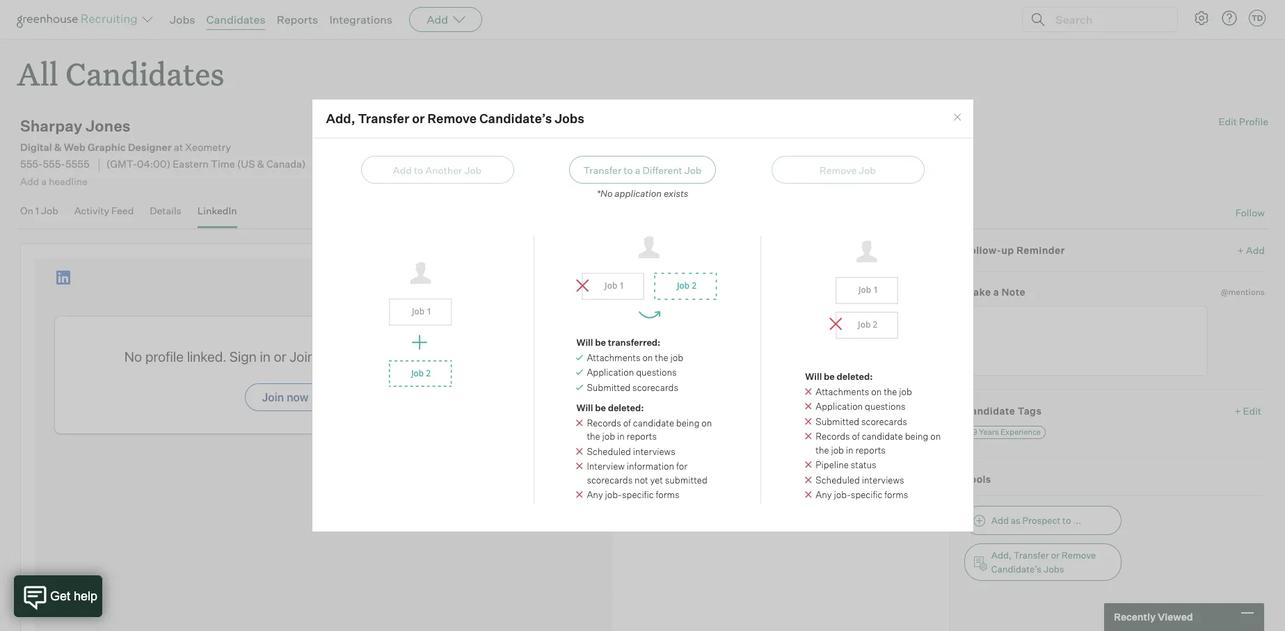 Task type: describe. For each thing, give the bounding box(es) containing it.
headline
[[49, 175, 88, 187]]

add, transfer or remove candidate's jobs button
[[965, 543, 1122, 581]]

or inside button
[[1051, 550, 1060, 561]]

attachments for deleted:
[[816, 386, 870, 397]]

feed
[[111, 205, 134, 217]]

up
[[1002, 244, 1015, 256]]

follow-up reminder
[[965, 244, 1065, 256]]

follow-
[[965, 244, 1002, 256]]

0 vertical spatial be
[[595, 337, 606, 348]]

note
[[1002, 286, 1026, 298]]

viewed
[[1158, 611, 1193, 623]]

1 vertical spatial in
[[846, 444, 854, 456]]

remove inside add, transfer or remove candidate's jobs
[[1062, 550, 1096, 561]]

0 horizontal spatial jobs
[[170, 13, 195, 26]]

digital
[[20, 141, 52, 154]]

yet
[[650, 474, 663, 486]]

(gmt-
[[106, 158, 137, 171]]

graphic
[[87, 141, 126, 154]]

profile
[[1240, 116, 1269, 128]]

submitted for transferred:
[[587, 382, 631, 393]]

on
[[20, 205, 33, 217]]

Search text field
[[1052, 9, 1165, 30]]

04:00)
[[137, 158, 171, 171]]

tools
[[965, 473, 992, 485]]

add button
[[409, 7, 482, 32]]

1 vertical spatial candidate
[[862, 431, 903, 442]]

0 horizontal spatial being
[[676, 417, 700, 428]]

integrations link
[[329, 13, 393, 26]]

0 vertical spatial will be deleted:
[[805, 371, 873, 382]]

make a note
[[965, 286, 1026, 298]]

1 horizontal spatial being
[[905, 431, 929, 442]]

9 years experience
[[973, 427, 1041, 437]]

interview information for scorecards not yet submitted
[[587, 461, 708, 486]]

xeometry
[[185, 141, 231, 154]]

candidate's inside dialog
[[479, 111, 552, 126]]

status
[[851, 459, 877, 471]]

+ edit
[[1235, 405, 1262, 417]]

attachments for transferred:
[[587, 352, 641, 363]]

0 horizontal spatial records of candidate being on the job in reports
[[587, 417, 712, 442]]

add for add
[[427, 13, 448, 26]]

transfer inside button
[[1014, 550, 1049, 561]]

edit profile
[[1219, 116, 1269, 128]]

reminder
[[1017, 244, 1065, 256]]

prospect
[[1023, 515, 1061, 526]]

td
[[1252, 13, 1263, 23]]

interview
[[587, 461, 625, 472]]

1 vertical spatial interviews
[[862, 474, 905, 486]]

activity feed
[[74, 205, 134, 217]]

+ add
[[1238, 244, 1265, 256]]

0 vertical spatial deleted:
[[837, 371, 873, 382]]

1 horizontal spatial &
[[257, 158, 264, 171]]

at
[[174, 141, 183, 154]]

0 vertical spatial edit
[[1219, 116, 1237, 128]]

submitted scorecards for transferred:
[[587, 382, 679, 393]]

*no
[[597, 188, 613, 199]]

details
[[150, 205, 182, 217]]

activity
[[74, 205, 109, 217]]

years
[[979, 427, 999, 437]]

tags
[[1018, 405, 1042, 417]]

0 vertical spatial candidates
[[206, 13, 266, 26]]

sharpay jones digital & web graphic designer at xeometry
[[20, 116, 231, 154]]

candidate's inside button
[[992, 564, 1042, 575]]

submitted for deleted:
[[816, 416, 860, 427]]

as
[[1011, 515, 1021, 526]]

1 any from the left
[[587, 489, 603, 500]]

follow link
[[1236, 206, 1265, 220]]

exists
[[664, 188, 689, 199]]

configure image
[[1194, 10, 1210, 26]]

recently viewed
[[1114, 611, 1193, 623]]

add, transfer or remove candidate's jobs inside dialog
[[326, 111, 585, 126]]

job
[[41, 205, 58, 217]]

details link
[[150, 205, 182, 225]]

application for deleted:
[[816, 401, 863, 412]]

0 horizontal spatial will be deleted:
[[577, 402, 644, 413]]

questions for deleted:
[[865, 401, 906, 412]]

0 vertical spatial will
[[577, 337, 593, 348]]

td button
[[1249, 10, 1266, 26]]

sharpay
[[20, 116, 82, 135]]

reports
[[277, 13, 318, 26]]

make
[[965, 286, 991, 298]]

transferred:
[[608, 337, 661, 348]]

designer
[[128, 141, 172, 154]]

candidates link
[[206, 13, 266, 26]]

add, transfer or remove candidate's jobs inside button
[[992, 550, 1096, 575]]

eastern
[[173, 158, 209, 171]]

1 vertical spatial records
[[816, 431, 850, 442]]

for
[[676, 461, 688, 472]]

0 vertical spatial candidate
[[633, 417, 674, 428]]

information
[[627, 461, 674, 472]]

scorecards for will be transferred:
[[633, 382, 679, 393]]

jones
[[86, 116, 131, 135]]

greenhouse recruiting image
[[17, 11, 142, 28]]

1 specific from the left
[[622, 489, 654, 500]]

1 job- from the left
[[605, 489, 622, 500]]

9
[[973, 427, 978, 437]]

2 forms from the left
[[885, 489, 909, 500]]

application questions for deleted:
[[816, 401, 906, 412]]

to
[[1063, 515, 1071, 526]]

1 vertical spatial scheduled interviews
[[816, 474, 905, 486]]

+ edit link
[[1231, 401, 1265, 420]]

@mentions
[[1221, 287, 1265, 297]]

attachments on the job for will be transferred:
[[587, 352, 683, 363]]

@mentions link
[[1221, 285, 1265, 299]]

2 any job-specific forms from the left
[[816, 489, 909, 500]]

add as prospect to ... button
[[965, 506, 1122, 535]]

jobs inside add, transfer or remove candidate's jobs
[[1044, 564, 1065, 575]]

add, transfer or remove candidate's jobs dialog
[[311, 99, 974, 532]]

0 horizontal spatial deleted:
[[608, 402, 644, 413]]

...
[[1073, 515, 1082, 526]]

jobs link
[[170, 13, 195, 26]]

0 horizontal spatial records
[[587, 417, 621, 428]]

1 vertical spatial reports
[[856, 444, 886, 456]]

2 vertical spatial will
[[577, 402, 593, 413]]

1 vertical spatial will
[[805, 371, 822, 382]]

reports link
[[277, 13, 318, 26]]

pipeline status
[[816, 459, 877, 471]]

scorecards for will be deleted:
[[862, 416, 907, 427]]



Task type: vqa. For each thing, say whether or not it's contained in the screenshot.
candidate tags
yes



Task type: locate. For each thing, give the bounding box(es) containing it.
all candidates
[[17, 53, 224, 94]]

job- down 'interview'
[[605, 489, 622, 500]]

0 vertical spatial or
[[412, 111, 425, 126]]

or inside dialog
[[412, 111, 425, 126]]

candidate tags
[[965, 405, 1042, 417]]

1 vertical spatial of
[[852, 431, 860, 442]]

scorecards inside interview information for scorecards not yet submitted
[[587, 474, 633, 486]]

edit profile link
[[1219, 116, 1269, 128]]

+ add link
[[1238, 243, 1265, 257]]

0 horizontal spatial a
[[41, 175, 47, 187]]

or
[[412, 111, 425, 126], [1051, 550, 1060, 561]]

web
[[64, 141, 85, 154]]

1 horizontal spatial in
[[846, 444, 854, 456]]

1 vertical spatial scorecards
[[862, 416, 907, 427]]

all
[[17, 53, 58, 94]]

1 vertical spatial submitted
[[816, 416, 860, 427]]

job
[[671, 352, 683, 363], [899, 386, 912, 397], [602, 431, 615, 442], [831, 444, 844, 456]]

add inside add as prospect to ... button
[[992, 515, 1009, 526]]

scheduled up 'interview'
[[587, 446, 631, 457]]

1 vertical spatial attachments on the job
[[816, 386, 912, 397]]

0 vertical spatial a
[[41, 175, 47, 187]]

0 horizontal spatial application
[[587, 367, 634, 378]]

1 vertical spatial a
[[994, 286, 1000, 298]]

1 555- from the left
[[20, 158, 43, 171]]

0 horizontal spatial submitted scorecards
[[587, 382, 679, 393]]

records up 'interview'
[[587, 417, 621, 428]]

0 vertical spatial scheduled interviews
[[587, 446, 676, 457]]

candidates up jones
[[66, 53, 224, 94]]

any down pipeline
[[816, 489, 832, 500]]

interviews up information
[[633, 446, 676, 457]]

be
[[595, 337, 606, 348], [824, 371, 835, 382], [595, 402, 606, 413]]

1 horizontal spatial a
[[994, 286, 1000, 298]]

0 horizontal spatial of
[[623, 417, 631, 428]]

1 vertical spatial jobs
[[555, 111, 585, 126]]

application down will be transferred:
[[587, 367, 634, 378]]

of
[[623, 417, 631, 428], [852, 431, 860, 442]]

submitted
[[587, 382, 631, 393], [816, 416, 860, 427]]

attachments on the job for will be deleted:
[[816, 386, 912, 397]]

will
[[577, 337, 593, 348], [805, 371, 822, 382], [577, 402, 593, 413]]

any job-specific forms down status
[[816, 489, 909, 500]]

application questions for transferred:
[[587, 367, 677, 378]]

0 horizontal spatial &
[[54, 141, 62, 154]]

1 horizontal spatial attachments on the job
[[816, 386, 912, 397]]

0 vertical spatial in
[[617, 431, 625, 442]]

0 horizontal spatial submitted
[[587, 382, 631, 393]]

scheduled interviews up information
[[587, 446, 676, 457]]

reports
[[627, 431, 657, 442], [856, 444, 886, 456]]

remove
[[428, 111, 477, 126], [1062, 550, 1096, 561]]

0 horizontal spatial add, transfer or remove candidate's jobs
[[326, 111, 585, 126]]

5555
[[65, 158, 89, 171]]

1 vertical spatial or
[[1051, 550, 1060, 561]]

any job-specific forms
[[587, 489, 680, 500], [816, 489, 909, 500]]

9 years experience link
[[968, 426, 1046, 439]]

transfer inside dialog
[[358, 111, 410, 126]]

a left note on the top
[[994, 286, 1000, 298]]

0 vertical spatial records
[[587, 417, 621, 428]]

0 vertical spatial of
[[623, 417, 631, 428]]

submitted up pipeline
[[816, 416, 860, 427]]

being left 9
[[905, 431, 929, 442]]

1 vertical spatial edit
[[1243, 405, 1262, 417]]

555-555-5555
[[20, 158, 89, 171]]

1 horizontal spatial remove
[[1062, 550, 1096, 561]]

on 1 job
[[20, 205, 58, 217]]

1 vertical spatial &
[[257, 158, 264, 171]]

candidate up information
[[633, 417, 674, 428]]

1 horizontal spatial transfer
[[1014, 550, 1049, 561]]

0 horizontal spatial specific
[[622, 489, 654, 500]]

any down 'interview'
[[587, 489, 603, 500]]

a down the 555-555-5555
[[41, 175, 47, 187]]

experience
[[1001, 427, 1041, 437]]

0 horizontal spatial or
[[412, 111, 425, 126]]

of up status
[[852, 431, 860, 442]]

1 vertical spatial candidates
[[66, 53, 224, 94]]

scorecards down 'interview'
[[587, 474, 633, 486]]

add, transfer or remove candidate's jobs
[[326, 111, 585, 126], [992, 550, 1096, 575]]

activity feed link
[[74, 205, 134, 225]]

any
[[587, 489, 603, 500], [816, 489, 832, 500]]

records
[[587, 417, 621, 428], [816, 431, 850, 442]]

application for transferred:
[[587, 367, 634, 378]]

1 horizontal spatial jobs
[[555, 111, 585, 126]]

submitted scorecards
[[587, 382, 679, 393], [816, 416, 907, 427]]

2 vertical spatial be
[[595, 402, 606, 413]]

0 horizontal spatial remove
[[428, 111, 477, 126]]

candidate
[[633, 417, 674, 428], [862, 431, 903, 442]]

questions down transferred:
[[636, 367, 677, 378]]

1 horizontal spatial any
[[816, 489, 832, 500]]

+ for + add
[[1238, 244, 1244, 256]]

2 vertical spatial jobs
[[1044, 564, 1065, 575]]

linkedin
[[197, 205, 237, 217]]

+ for + edit
[[1235, 405, 1241, 417]]

time
[[211, 158, 235, 171]]

application
[[587, 367, 634, 378], [816, 401, 863, 412]]

1 horizontal spatial add,
[[992, 550, 1012, 561]]

2 job- from the left
[[834, 489, 851, 500]]

a for add
[[41, 175, 47, 187]]

1 vertical spatial scheduled
[[816, 474, 860, 486]]

x image
[[805, 388, 812, 395], [805, 403, 812, 410], [577, 448, 584, 455], [805, 461, 812, 468], [577, 463, 584, 470], [805, 476, 812, 483], [577, 491, 584, 498]]

a for make
[[994, 286, 1000, 298]]

any job-specific forms down not
[[587, 489, 680, 500]]

0 horizontal spatial questions
[[636, 367, 677, 378]]

scorecards down transferred:
[[633, 382, 679, 393]]

add inside + add link
[[1246, 244, 1265, 256]]

reports up status
[[856, 444, 886, 456]]

0 vertical spatial attachments
[[587, 352, 641, 363]]

application questions up status
[[816, 401, 906, 412]]

being up for
[[676, 417, 700, 428]]

1 horizontal spatial deleted:
[[837, 371, 873, 382]]

add, inside button
[[992, 550, 1012, 561]]

add
[[427, 13, 448, 26], [20, 175, 39, 187], [1246, 244, 1265, 256], [992, 515, 1009, 526]]

in up pipeline status
[[846, 444, 854, 456]]

candidate up status
[[862, 431, 903, 442]]

add for add a headline
[[20, 175, 39, 187]]

1 vertical spatial +
[[1235, 405, 1241, 417]]

1 vertical spatial application
[[816, 401, 863, 412]]

& left web
[[54, 141, 62, 154]]

1 vertical spatial add, transfer or remove candidate's jobs
[[992, 550, 1096, 575]]

submitted
[[665, 474, 708, 486]]

(us
[[237, 158, 255, 171]]

0 horizontal spatial scheduled
[[587, 446, 631, 457]]

0 horizontal spatial in
[[617, 431, 625, 442]]

1 vertical spatial questions
[[865, 401, 906, 412]]

2 horizontal spatial jobs
[[1044, 564, 1065, 575]]

linkedin link
[[197, 205, 237, 225]]

0 horizontal spatial attachments
[[587, 352, 641, 363]]

questions
[[636, 367, 677, 378], [865, 401, 906, 412]]

1 horizontal spatial questions
[[865, 401, 906, 412]]

questions up status
[[865, 401, 906, 412]]

0 vertical spatial +
[[1238, 244, 1244, 256]]

(gmt-04:00) eastern time (us & canada)
[[106, 158, 306, 171]]

1 horizontal spatial will be deleted:
[[805, 371, 873, 382]]

2 555- from the left
[[43, 158, 65, 171]]

interviews down status
[[862, 474, 905, 486]]

close image
[[952, 112, 963, 123]]

integrations
[[329, 13, 393, 26]]

of up 'interview'
[[623, 417, 631, 428]]

1 vertical spatial be
[[824, 371, 835, 382]]

0 vertical spatial candidate's
[[479, 111, 552, 126]]

0 horizontal spatial application questions
[[587, 367, 677, 378]]

submitted down will be transferred:
[[587, 382, 631, 393]]

1 vertical spatial submitted scorecards
[[816, 416, 907, 427]]

x image
[[805, 418, 812, 425], [577, 419, 584, 426], [805, 433, 812, 440], [805, 491, 812, 498]]

1 horizontal spatial records of candidate being on the job in reports
[[816, 431, 941, 456]]

1 any job-specific forms from the left
[[587, 489, 680, 500]]

2 specific from the left
[[851, 489, 883, 500]]

deleted:
[[837, 371, 873, 382], [608, 402, 644, 413]]

add a headline
[[20, 175, 88, 187]]

edit
[[1219, 116, 1237, 128], [1243, 405, 1262, 417]]

records of candidate being on the job in reports up status
[[816, 431, 941, 456]]

application questions
[[587, 367, 677, 378], [816, 401, 906, 412]]

not
[[635, 474, 649, 486]]

records of candidate being on the job in reports
[[587, 417, 712, 442], [816, 431, 941, 456]]

job-
[[605, 489, 622, 500], [834, 489, 851, 500]]

0 vertical spatial add,
[[326, 111, 355, 126]]

submitted scorecards up status
[[816, 416, 907, 427]]

submitted scorecards for deleted:
[[816, 416, 907, 427]]

2 any from the left
[[816, 489, 832, 500]]

555-
[[20, 158, 43, 171], [43, 158, 65, 171]]

follow
[[1236, 207, 1265, 219]]

submitted scorecards down transferred:
[[587, 382, 679, 393]]

records up pipeline
[[816, 431, 850, 442]]

0 vertical spatial submitted scorecards
[[587, 382, 679, 393]]

recently
[[1114, 611, 1156, 623]]

1 horizontal spatial reports
[[856, 444, 886, 456]]

*no application exists
[[597, 188, 689, 199]]

1 vertical spatial will be deleted:
[[577, 402, 644, 413]]

& right (us
[[257, 158, 264, 171]]

remove inside dialog
[[428, 111, 477, 126]]

0 vertical spatial scorecards
[[633, 382, 679, 393]]

scheduled interviews down status
[[816, 474, 905, 486]]

0 horizontal spatial attachments on the job
[[587, 352, 683, 363]]

1 horizontal spatial of
[[852, 431, 860, 442]]

1 horizontal spatial candidate's
[[992, 564, 1042, 575]]

scheduled interviews
[[587, 446, 676, 457], [816, 474, 905, 486]]

0 vertical spatial reports
[[627, 431, 657, 442]]

in
[[617, 431, 625, 442], [846, 444, 854, 456]]

0 horizontal spatial interviews
[[633, 446, 676, 457]]

scorecards up status
[[862, 416, 907, 427]]

add for add as prospect to ...
[[992, 515, 1009, 526]]

reports up information
[[627, 431, 657, 442]]

will be transferred:
[[577, 337, 661, 348]]

555- down digital
[[20, 158, 43, 171]]

0 horizontal spatial reports
[[627, 431, 657, 442]]

0 horizontal spatial any
[[587, 489, 603, 500]]

1 horizontal spatial specific
[[851, 489, 883, 500]]

None text field
[[965, 306, 1208, 376]]

jobs inside dialog
[[555, 111, 585, 126]]

0 vertical spatial interviews
[[633, 446, 676, 457]]

in up 'interview'
[[617, 431, 625, 442]]

specific down not
[[622, 489, 654, 500]]

0 vertical spatial &
[[54, 141, 62, 154]]

on
[[643, 352, 653, 363], [872, 386, 882, 397], [702, 417, 712, 428], [931, 431, 941, 442]]

1 forms from the left
[[656, 489, 680, 500]]

on 1 job link
[[20, 205, 58, 225]]

1 horizontal spatial submitted scorecards
[[816, 416, 907, 427]]

1 horizontal spatial scheduled
[[816, 474, 860, 486]]

1 horizontal spatial attachments
[[816, 386, 870, 397]]

add inside add popup button
[[427, 13, 448, 26]]

a
[[41, 175, 47, 187], [994, 286, 1000, 298]]

candidate
[[965, 405, 1016, 417]]

scheduled
[[587, 446, 631, 457], [816, 474, 860, 486]]

1 vertical spatial application questions
[[816, 401, 906, 412]]

0 horizontal spatial edit
[[1219, 116, 1237, 128]]

application up pipeline status
[[816, 401, 863, 412]]

will be deleted:
[[805, 371, 873, 382], [577, 402, 644, 413]]

0 vertical spatial add, transfer or remove candidate's jobs
[[326, 111, 585, 126]]

pipeline
[[816, 459, 849, 471]]

the
[[655, 352, 669, 363], [884, 386, 898, 397], [587, 431, 600, 442], [816, 444, 829, 456]]

1 horizontal spatial scheduled interviews
[[816, 474, 905, 486]]

0 horizontal spatial transfer
[[358, 111, 410, 126]]

canada)
[[267, 158, 306, 171]]

2 vertical spatial scorecards
[[587, 474, 633, 486]]

1 horizontal spatial job-
[[834, 489, 851, 500]]

1
[[35, 205, 39, 217]]

scheduled down pipeline
[[816, 474, 860, 486]]

1 horizontal spatial any job-specific forms
[[816, 489, 909, 500]]

application
[[615, 188, 662, 199]]

add, inside dialog
[[326, 111, 355, 126]]

add as prospect to ...
[[992, 515, 1082, 526]]

records of candidate being on the job in reports up information
[[587, 417, 712, 442]]

application questions down transferred:
[[587, 367, 677, 378]]

jobs
[[170, 13, 195, 26], [555, 111, 585, 126], [1044, 564, 1065, 575]]

& inside sharpay jones digital & web graphic designer at xeometry
[[54, 141, 62, 154]]

job- down pipeline status
[[834, 489, 851, 500]]

candidates right jobs link
[[206, 13, 266, 26]]

specific down status
[[851, 489, 883, 500]]

1 horizontal spatial or
[[1051, 550, 1060, 561]]

555- up the add a headline
[[43, 158, 65, 171]]

0 vertical spatial application questions
[[587, 367, 677, 378]]

td button
[[1247, 7, 1269, 29]]

questions for transferred:
[[636, 367, 677, 378]]

0 horizontal spatial candidate's
[[479, 111, 552, 126]]



